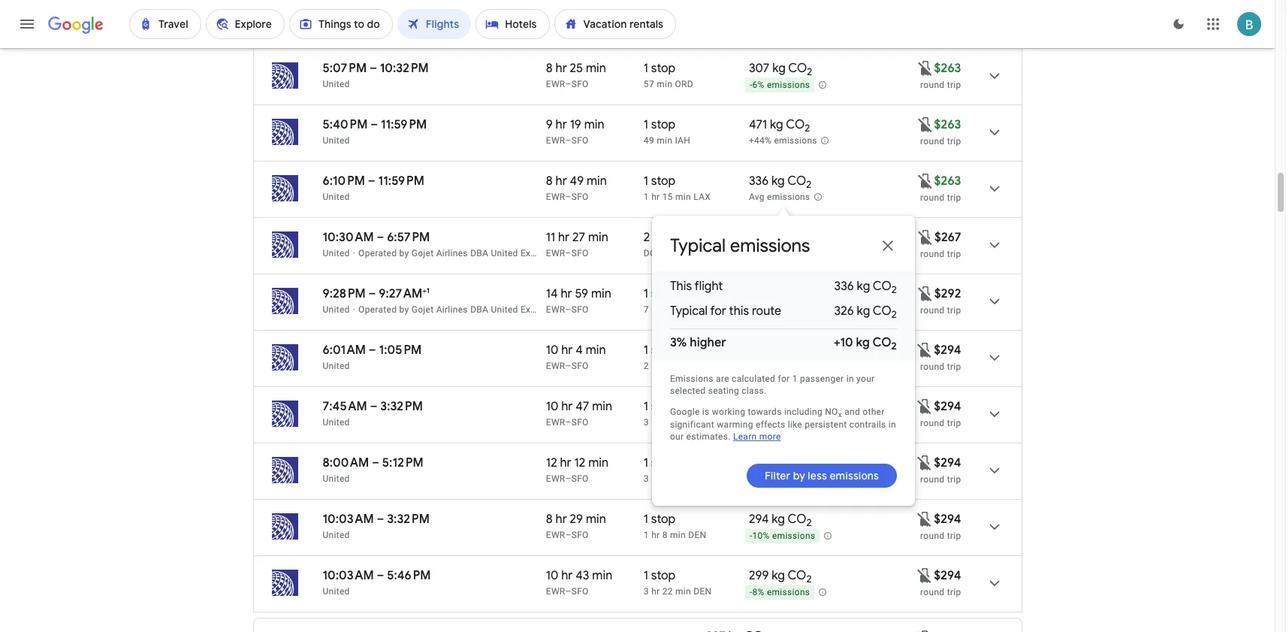 Task type: describe. For each thing, give the bounding box(es) containing it.
+40%
[[749, 248, 772, 259]]

6:10 pm
[[323, 174, 365, 189]]

leaves newark liberty international airport at 10:30 am on wednesday, december 13 and arrives at san francisco international airport at 6:57 pm on wednesday, december 13. element
[[323, 230, 430, 245]]

2 for +10 kg co 2
[[892, 340, 898, 353]]

co for 326 kg co 2
[[873, 304, 892, 319]]

min inside 14 hr 59 min ewr – sfo
[[592, 286, 612, 301]]

263 US dollars text field
[[935, 117, 962, 132]]

1 for 1 stop 2 hr 43 min den
[[644, 343, 649, 358]]

7:45 am
[[323, 399, 367, 414]]

this price for this flight doesn't include overhead bin access. if you need a carry-on bag, use the bags filter to update prices. image for 471
[[917, 115, 935, 133]]

366 kg co 2
[[749, 399, 812, 417]]

warming
[[717, 419, 754, 430]]

Departure time: 6:01 AM. text field
[[323, 343, 366, 358]]

2 inside 1 stop 2 hr 4 min
[[644, 23, 649, 33]]

1:05 pm
[[379, 343, 422, 358]]

layover (1 of 2) is a 58 min layover at ronald reagan washington national airport in washington. layover (2 of 2) is a 1 hr 9 min layover at george bush intercontinental airport in houston. element
[[644, 247, 742, 259]]

learn more
[[734, 431, 782, 442]]

total duration 8 hr 25 min. element
[[546, 61, 644, 78]]

1 $294 from the top
[[935, 343, 962, 358]]

layover (1 of 1) is a 3 hr 21 min layover at denver international airport in denver. element
[[644, 416, 742, 428]]

operated for 6:57 pm
[[359, 248, 397, 259]]

7
[[644, 304, 649, 315]]

Departure time: 7:45 AM. text field
[[323, 399, 367, 414]]

kg for 307 kg co 2
[[773, 61, 786, 76]]

min inside 10 hr 4 min ewr – sfo
[[586, 343, 606, 358]]

2 for 294 kg co 2
[[807, 517, 812, 529]]

287
[[749, 456, 769, 471]]

Departure time: 10:03 AM. text field
[[323, 512, 374, 527]]

– inside 14 hr 59 min ewr – sfo
[[566, 304, 572, 315]]

trip for 287
[[948, 474, 962, 485]]

layover (1 of 1) is a 3 hr 22 min layover at denver international airport in denver. element
[[644, 586, 742, 598]]

dba for 9:28 pm – 9:27 am + 1
[[471, 304, 489, 315]]

hr inside 1 stop 1 hr 8 min den
[[652, 530, 660, 541]]

min inside 'element'
[[676, 304, 692, 315]]

1 stop 3 hr 38 min
[[644, 456, 692, 484]]

co for 336 kg co 2 typical for this route
[[873, 279, 892, 294]]

united for 8 hr 29 min
[[323, 530, 350, 541]]

471 kg co 2
[[749, 117, 811, 135]]

471
[[749, 117, 768, 132]]

leaves newark liberty international airport at 6:10 pm on wednesday, december 13 and arrives at san francisco international airport at 11:59 pm on wednesday, december 13. element
[[323, 174, 425, 189]]

10:03 am for 3:32 pm
[[323, 512, 374, 527]]

294 kg co 2
[[749, 512, 812, 529]]

10:32 pm
[[380, 61, 429, 76]]

co for 307 kg co 2
[[789, 61, 808, 76]]

hr inside 1 stop 3 hr 21 min den
[[652, 417, 660, 428]]

– inside "10 hr 47 min ewr – sfo"
[[566, 417, 572, 428]]

$294 for 366
[[935, 399, 962, 414]]

Departure time: 5:40 PM. text field
[[323, 117, 368, 132]]

57
[[644, 79, 655, 89]]

21
[[663, 417, 673, 428]]

iah inside 1 stop 49 min iah
[[675, 135, 691, 146]]

leaves newark liberty international airport at 10:03 am on wednesday, december 13 and arrives at san francisco international airport at 3:32 pm on wednesday, december 13. element
[[323, 512, 430, 527]]

arrival time: 3:32 pm. text field for 10:03 am
[[387, 512, 430, 527]]

ewr for 8 hr 49 min
[[546, 192, 566, 202]]

6 trip from the top
[[948, 362, 962, 372]]

336 kg co 2 typical for this route
[[670, 279, 898, 319]]

+10 kg co 2
[[834, 336, 898, 353]]

10% inside 2 -10% emissions
[[753, 362, 770, 372]]

stop for 1 stop 2 hr 4 min
[[652, 5, 676, 20]]

round trip for 455
[[921, 249, 962, 259]]

min inside 11 hr 27 min ewr – sfo
[[589, 230, 609, 245]]

this
[[730, 304, 750, 319]]

– inside 6:01 am – 1:05 pm united
[[369, 343, 376, 358]]

– inside 5:07 pm – 10:32 pm united
[[370, 61, 377, 76]]

learn more link
[[734, 431, 782, 442]]

flight details. leaves newark liberty international airport at 10:03 am on wednesday, december 13 and arrives at san francisco international airport at 5:46 pm on wednesday, december 13. image
[[977, 565, 1013, 601]]

by inside button
[[793, 469, 806, 482]]

min inside 1 stop 49 min iah
[[657, 135, 673, 146]]

267 US dollars text field
[[935, 230, 962, 245]]

sfo for 9 hr 19 min
[[572, 135, 589, 146]]

1 stop flight. element for 12 hr 12 min
[[644, 456, 676, 473]]

min inside 12 hr 12 min ewr – sfo
[[589, 456, 609, 471]]

1 stop flight. element for 8 hr 29 min
[[644, 512, 676, 529]]

Arrival time: 5:12 PM. text field
[[383, 456, 424, 471]]

8 inside 1 stop 1 hr 8 min den
[[663, 530, 668, 541]]

3 for 12 hr 12 min
[[644, 474, 649, 484]]

5:40 pm
[[323, 117, 368, 132]]

hr inside 1 stop 3 hr 22 min den
[[652, 586, 660, 597]]

stop for 1 stop 49 min iah
[[652, 117, 676, 132]]

– inside the 7:45 am – 3:32 pm united
[[370, 399, 378, 414]]

round for 287
[[921, 474, 945, 485]]

1 stop flight. element for 10 hr 4 min
[[644, 343, 676, 360]]

27
[[573, 230, 586, 245]]

43 inside 1 stop 2 hr 43 min den
[[663, 361, 673, 371]]

+44%
[[749, 135, 772, 146]]

$294 for 294
[[935, 512, 962, 527]]

this price for this flight doesn't include overhead bin access. if you need a carry-on bag, use the bags filter to update prices. image for 287
[[917, 454, 935, 472]]

2 inside 2 -10% emissions
[[807, 347, 812, 360]]

2 10% from the top
[[753, 531, 770, 541]]

higher
[[690, 336, 727, 351]]

passenger
[[801, 373, 845, 384]]

326
[[835, 304, 855, 319]]

29 for 8
[[570, 512, 583, 527]]

9:28 pm
[[323, 286, 366, 301]]

united left 11 hr 27 min ewr – sfo
[[491, 248, 518, 259]]

kg for 336 kg co 2 typical for this route
[[857, 279, 871, 294]]

selected
[[670, 385, 706, 396]]

1 stop 3 hr 21 min den
[[644, 399, 712, 428]]

1 inside emissions are calculated for 1 passenger in your selected seating class.
[[793, 373, 798, 384]]

leaves newark liberty international airport at 7:45 am on wednesday, december 13 and arrives at san francisco international airport at 3:32 pm on wednesday, december 13. element
[[323, 399, 423, 414]]

hr inside 1 stop 3 hr 38 min
[[652, 474, 660, 484]]

this price for this flight doesn't include overhead bin access. if you need a carry-on bag, use the bags filter to update prices. image for 366
[[917, 397, 935, 415]]

– inside 4:42 pm – 11:11 pm united
[[370, 5, 377, 20]]

$294 for 287
[[935, 456, 962, 471]]

15
[[663, 192, 673, 202]]

round trip for 299
[[921, 587, 962, 598]]

4 inside 1 stop 2 hr 4 min
[[663, 23, 668, 33]]

59
[[575, 286, 589, 301]]

19
[[570, 117, 582, 132]]

significant
[[670, 419, 715, 430]]

1 12 from the left
[[546, 456, 558, 471]]

min inside "10 hr 47 min ewr – sfo"
[[593, 399, 613, 414]]

hr inside 8 hr 49 min ewr – sfo
[[556, 174, 567, 189]]

united for 10 hr 4 min
[[323, 361, 350, 371]]

in inside emissions are calculated for 1 passenger in your selected seating class.
[[847, 373, 855, 384]]

layover (1 of 1) is a 7 hr 30 min overnight layover at philadelphia international airport in philadelphia. element
[[644, 304, 742, 316]]

9 for 9 hr 29 min
[[546, 5, 553, 20]]

flight details. leaves newark liberty international airport at 6:01 am on wednesday, december 13 and arrives at san francisco international airport at 1:05 pm on wednesday, december 13. image
[[977, 340, 1013, 376]]

336 for 336 kg co 2
[[749, 174, 769, 189]]

10:30 am – 6:57 pm
[[323, 230, 430, 245]]

dba for 10:30 am – 6:57 pm
[[471, 248, 489, 259]]

x
[[839, 411, 843, 419]]

google
[[670, 406, 700, 417]]

flight details. leaves newark liberty international airport at 10:03 am on wednesday, december 13 and arrives at san francisco international airport at 3:32 pm on wednesday, december 13. image
[[977, 509, 1013, 545]]

avg inside 313 kg co avg emissions
[[749, 305, 765, 315]]

united for 10 hr 47 min
[[323, 417, 350, 428]]

min inside 8 hr 29 min ewr – sfo
[[586, 512, 607, 527]]

hr inside 10 hr 43 min ewr – sfo
[[562, 568, 573, 583]]

38
[[663, 474, 673, 484]]

kg for 294 kg co 2
[[772, 512, 786, 527]]

5:12 pm
[[383, 456, 424, 471]]

10 hr 47 min ewr – sfo
[[546, 399, 613, 428]]

1 stop flight. element for 8 hr 49 min
[[644, 174, 676, 191]]

313
[[749, 286, 767, 301]]

$263 for 471
[[935, 117, 962, 132]]

min inside 9 hr 29 min ewr – sfo
[[586, 5, 607, 20]]

layover (1 of 1) is a 57 min layover at o'hare international airport in chicago. element
[[644, 78, 742, 90]]

294 us dollars text field for 294
[[935, 512, 962, 527]]

min inside 9 hr 19 min ewr – sfo
[[585, 117, 605, 132]]

this price for this flight doesn't include overhead bin access. if you need a carry-on bag, use the bags filter to update prices. image for 294
[[917, 510, 935, 528]]

total duration 10 hr 4 min. element
[[546, 343, 644, 360]]

9:28 pm – 9:27 am + 1
[[323, 286, 430, 301]]

min inside 1 stop 2 hr 43 min den
[[676, 361, 692, 371]]

united left 14 hr 59 min ewr – sfo
[[491, 304, 518, 315]]

google is working towards including no x
[[670, 406, 843, 419]]

trip for 294
[[948, 531, 962, 541]]

layover (1 of 1) is a 3 hr 38 min layover at george bush intercontinental airport in houston. element
[[644, 473, 742, 485]]

min inside 1 stop 57 min ord
[[657, 79, 673, 89]]

united down 9:28 pm
[[323, 304, 350, 315]]

flight details. leaves newark liberty international airport at 5:07 pm on wednesday, december 13 and arrives at san francisco international airport at 10:32 pm on wednesday, december 13. image
[[977, 58, 1013, 94]]

11:59 pm for 6:10 pm
[[379, 174, 425, 189]]

united for 9 hr 29 min
[[323, 23, 350, 33]]

43 inside 10 hr 43 min ewr – sfo
[[576, 568, 590, 583]]

1 down total duration 8 hr 29 min. element
[[644, 530, 649, 541]]

8 hr 49 min ewr – sfo
[[546, 174, 607, 202]]

co for 313 kg co avg emissions
[[786, 286, 805, 301]]

united for 12 hr 12 min
[[323, 474, 350, 484]]

ewr for 8 hr 25 min
[[546, 79, 566, 89]]

294 US dollars text field
[[935, 343, 962, 358]]

and
[[845, 406, 861, 417]]

kg for 366 kg co 2
[[772, 399, 786, 414]]

this
[[670, 279, 692, 294]]

trip for 366
[[948, 418, 962, 428]]

2 for 326 kg co 2
[[892, 308, 898, 321]]

307 kg co 2
[[749, 61, 813, 78]]

+12%
[[749, 417, 772, 428]]

total duration 12 hr 12 min. element
[[546, 456, 644, 473]]

united for 8 hr 49 min
[[323, 192, 350, 202]]

– inside 11 hr 27 min ewr – sfo
[[566, 248, 572, 259]]

4 trip from the top
[[948, 249, 962, 259]]

stop for 1 stop 1 hr 8 min den
[[652, 512, 676, 527]]

ewr for 9 hr 29 min
[[546, 23, 566, 33]]

total duration 8 hr 49 min. element
[[546, 174, 644, 191]]

min inside 1 stop 3 hr 38 min
[[676, 474, 692, 484]]

hr inside 10 hr 4 min ewr – sfo
[[562, 343, 573, 358]]

united down the 'departure time: 10:30 am.' "text box"
[[323, 248, 350, 259]]

leaves newark liberty international airport at 9:28 pm on wednesday, december 13 and arrives at san francisco international airport at 9:27 am on thursday, december 14. element
[[323, 286, 430, 301]]

$267
[[935, 230, 962, 245]]

-12% emissions
[[750, 474, 816, 485]]

263 US dollars text field
[[935, 174, 962, 189]]

hr inside 14 hr 59 min ewr – sfo
[[561, 286, 573, 301]]

phl
[[694, 304, 712, 315]]

3% higher
[[670, 336, 727, 351]]

1 avg from the top
[[749, 192, 765, 202]]

8 hr 29 min ewr – sfo
[[546, 512, 607, 541]]

class.
[[742, 385, 767, 396]]

326 kg co 2
[[835, 304, 898, 321]]

stop for 1 stop 57 min ord
[[652, 61, 676, 76]]

sfo for 8 hr 29 min
[[572, 530, 589, 541]]

Departure time: 4:42 PM. text field
[[323, 5, 367, 20]]

kg for 455 kg co 2 +40% emissions
[[773, 230, 786, 245]]

other
[[863, 406, 885, 417]]

round trip for 294
[[921, 531, 962, 541]]

total duration 14 hr 59 min. element
[[546, 286, 644, 304]]

stop for 1 stop 1 hr 15 min lax
[[652, 174, 676, 189]]

9 hr 29 min ewr – sfo
[[546, 5, 607, 33]]

294
[[749, 512, 769, 527]]

stop for 1 stop 2 hr 43 min den
[[652, 343, 676, 358]]

22
[[663, 586, 673, 597]]

express for 11
[[521, 248, 554, 259]]

no
[[826, 406, 839, 417]]

co for +10 kg co 2
[[873, 336, 892, 351]]

hr inside 1 stop 1 hr 15 min lax
[[652, 192, 660, 202]]

+
[[423, 286, 427, 295]]

6:57 pm
[[387, 230, 430, 245]]

min inside 1 stop 3 hr 22 min den
[[676, 586, 692, 597]]

– left the arrival time: 6:57 pm. text box at left
[[377, 230, 384, 245]]

299 kg co 2
[[749, 568, 812, 586]]

round for 294
[[921, 531, 945, 541]]

8:00 am
[[323, 456, 369, 471]]

2 inside 1 stop 2 hr 43 min den
[[644, 361, 649, 371]]

hr inside 'element'
[[652, 304, 660, 315]]

49 for hr
[[570, 174, 584, 189]]

+44% emissions
[[749, 135, 818, 146]]

including
[[785, 406, 823, 417]]

– inside 10 hr 43 min ewr – sfo
[[566, 586, 572, 597]]

hr inside 8 hr 29 min ewr – sfo
[[556, 512, 567, 527]]

– inside 12 hr 12 min ewr – sfo
[[566, 474, 572, 484]]

avg emissions
[[749, 192, 811, 202]]

12 hr 12 min ewr – sfo
[[546, 456, 609, 484]]

– inside the 6:10 pm – 11:59 pm united
[[368, 174, 376, 189]]

hr inside 1 stop 2 hr 43 min den
[[652, 361, 660, 371]]

min inside 10 hr 43 min ewr – sfo
[[593, 568, 613, 583]]

– inside 9 hr 29 min ewr – sfo
[[566, 23, 572, 33]]

1 stop 3 hr 22 min den
[[644, 568, 712, 597]]

flight details. leaves newark liberty international airport at 7:45 am on wednesday, december 13 and arrives at san francisco international airport at 3:32 pm on wednesday, december 13. image
[[977, 396, 1013, 432]]

7 hr 30 min phl
[[644, 304, 712, 315]]

this price for this flight doesn't include overhead bin access. if you need a carry-on bag, use the bags filter to update prices. image for 313
[[917, 285, 935, 303]]

Arrival time: 6:57 PM. text field
[[387, 230, 430, 245]]

change appearance image
[[1161, 6, 1198, 42]]

gojet for 9:27 am
[[412, 304, 434, 315]]

co for 336 kg co 2
[[788, 174, 807, 189]]

ord
[[675, 79, 694, 89]]

1 typical from the top
[[670, 235, 726, 257]]

kg for 336 kg co 2
[[772, 174, 785, 189]]

in inside and other significant warming effects like persistent contrails in our estimates.
[[889, 419, 897, 430]]

– inside 9 hr 19 min ewr – sfo
[[566, 135, 572, 146]]

for inside 336 kg co 2 typical for this route
[[711, 304, 727, 319]]

sfo for 10 hr 47 min
[[572, 417, 589, 428]]

sfo for 14 hr 59 min
[[572, 304, 589, 315]]

flight
[[695, 279, 723, 294]]

round trip for 2
[[921, 362, 962, 372]]

9 for 9 hr 19 min
[[546, 117, 553, 132]]

hr inside 9 hr 19 min ewr – sfo
[[556, 117, 567, 132]]

Arrival time: 9:27 AM on  Thursday, December 14. text field
[[379, 286, 430, 301]]

emissions inside button
[[830, 469, 879, 482]]

294 us dollars text field for 366
[[935, 399, 962, 414]]

5:07 pm
[[323, 61, 367, 76]]

Departure time: 10:30 AM. text field
[[323, 230, 374, 245]]

leaves newark liberty international airport at 6:01 am on wednesday, december 13 and arrives at san francisco international airport at 1:05 pm on wednesday, december 13. element
[[323, 343, 422, 358]]

this flight
[[670, 279, 723, 294]]

1 for 1 stop 3 hr 21 min den
[[644, 399, 649, 414]]

hr inside 11 hr 27 min ewr – sfo
[[559, 230, 570, 245]]

49 for stop
[[644, 135, 655, 146]]

min inside 1 stop 1 hr 8 min den
[[671, 530, 686, 541]]

for inside emissions are calculated for 1 passenger in your selected seating class.
[[778, 373, 790, 384]]

hr inside 9 hr 29 min ewr – sfo
[[556, 5, 567, 20]]

3:32 pm for 10:03 am
[[387, 512, 430, 527]]

layover (1 of 1) is a 1 hr 15 min layover at los angeles international airport in los angeles. element
[[644, 191, 742, 203]]

25
[[570, 61, 583, 76]]

- for 287
[[750, 474, 753, 485]]

– inside the 8 hr 25 min ewr – sfo
[[566, 79, 572, 89]]

7:45 am – 3:32 pm united
[[323, 399, 423, 428]]

hr inside the 8 hr 25 min ewr – sfo
[[556, 61, 567, 76]]

by for 9:27 am
[[400, 304, 409, 315]]

4:42 pm – 11:11 pm united
[[323, 5, 423, 33]]

are
[[716, 373, 730, 384]]

min inside the 8 hr 25 min ewr – sfo
[[586, 61, 607, 76]]

calculated
[[732, 373, 776, 384]]

is
[[703, 406, 710, 417]]

8 for 8 hr 49 min
[[546, 174, 553, 189]]

– inside 8:00 am – 5:12 pm united
[[372, 456, 380, 471]]

filter by less emissions
[[765, 469, 879, 482]]



Task type: locate. For each thing, give the bounding box(es) containing it.
2 vertical spatial 10
[[546, 568, 559, 583]]

round trip
[[921, 80, 962, 90], [921, 136, 962, 147], [921, 192, 962, 203], [921, 249, 962, 259], [921, 305, 962, 316], [921, 362, 962, 372], [921, 418, 962, 428], [921, 474, 962, 485], [921, 531, 962, 541], [921, 587, 962, 598]]

co right 455
[[789, 230, 808, 245]]

0 vertical spatial in
[[847, 373, 855, 384]]

hr inside 1 stop 2 hr 4 min
[[652, 23, 660, 33]]

43
[[663, 361, 673, 371], [576, 568, 590, 583]]

sfo for 11 hr 27 min
[[572, 248, 589, 259]]

1 vertical spatial in
[[889, 419, 897, 430]]

working
[[712, 406, 746, 417]]

typical emissions dialog
[[652, 202, 916, 506]]

trip left flight details. leaves newark liberty international airport at 7:45 am on wednesday, december 13 and arrives at san francisco international airport at 3:32 pm on wednesday, december 13. "icon"
[[948, 418, 962, 428]]

1 - from the top
[[750, 80, 753, 90]]

9 inside 9 hr 29 min ewr – sfo
[[546, 5, 553, 20]]

2 typical from the top
[[670, 304, 708, 319]]

– inside 10:03 am – 5:46 pm united
[[377, 568, 384, 583]]

3 3 from the top
[[644, 586, 649, 597]]

trip for 307
[[948, 80, 962, 90]]

leaves newark liberty international airport at 4:42 pm on wednesday, december 13 and arrives at san francisco international airport at 11:11 pm on wednesday, december 13. element
[[323, 5, 423, 20]]

emissions inside 313 kg co avg emissions
[[768, 305, 811, 315]]

$292
[[935, 286, 962, 301]]

min right 27
[[589, 230, 609, 245]]

4 round trip from the top
[[921, 249, 962, 259]]

0 vertical spatial gojet
[[412, 248, 434, 259]]

0 horizontal spatial for
[[711, 304, 727, 319]]

0 vertical spatial iah
[[675, 135, 691, 146]]

ewr inside 11 hr 27 min ewr – sfo
[[546, 248, 566, 259]]

operated for 9:27 am
[[359, 304, 397, 315]]

– down total duration 10 hr 4 min. element
[[566, 361, 572, 371]]

kg for 287 kg co 2
[[772, 456, 785, 471]]

total duration 11 hr 27 min. element
[[546, 230, 644, 247]]

1 stop flight. element up "emissions"
[[644, 343, 676, 360]]

7 trip from the top
[[948, 418, 962, 428]]

ewr down 14
[[546, 304, 566, 315]]

sfo for 8 hr 25 min
[[572, 79, 589, 89]]

1 vertical spatial 3
[[644, 474, 649, 484]]

2 3 from the top
[[644, 474, 649, 484]]

united inside 5:07 pm – 10:32 pm united
[[323, 79, 350, 89]]

avg down '336 kg co 2'
[[749, 192, 765, 202]]

2 12 from the left
[[575, 456, 586, 471]]

3 $294 from the top
[[935, 456, 962, 471]]

emissions
[[670, 373, 714, 384]]

co inside '455 kg co 2 +40% emissions'
[[789, 230, 808, 245]]

persistent
[[805, 419, 848, 430]]

Departure time: 9:28 PM. text field
[[323, 286, 366, 301]]

kg inside 313 kg co avg emissions
[[770, 286, 783, 301]]

2 sfo from the top
[[572, 79, 589, 89]]

close dialog image
[[879, 237, 898, 255]]

10 sfo from the top
[[572, 530, 589, 541]]

round trip down 263 us dollars text field
[[921, 136, 962, 147]]

$263 left flight details. leaves newark liberty international airport at 6:10 pm on wednesday, december 13 and arrives at san francisco international airport at 11:59 pm on wednesday, december 13. icon
[[935, 174, 962, 189]]

- for 299
[[750, 587, 753, 598]]

ewr for 10 hr 4 min
[[546, 361, 566, 371]]

0 vertical spatial 3
[[644, 417, 649, 428]]

6 round trip from the top
[[921, 362, 962, 372]]

co inside the 294 kg co 2
[[788, 512, 807, 527]]

2 10 from the top
[[546, 399, 559, 414]]

2 294 us dollars text field from the top
[[935, 512, 962, 527]]

co up +44% emissions
[[786, 117, 805, 132]]

arrival time: 11:59 pm. text field for 5:40 pm
[[381, 117, 427, 132]]

1 29 from the top
[[570, 5, 583, 20]]

typical
[[670, 235, 726, 257], [670, 304, 708, 319]]

route
[[752, 304, 782, 319]]

3 inside 1 stop 3 hr 21 min den
[[644, 417, 649, 428]]

10 trip from the top
[[948, 587, 962, 598]]

6:10 pm – 11:59 pm united
[[323, 174, 425, 202]]

operated by gojet airlines dba united express for 10:30 am – 6:57 pm
[[359, 248, 554, 259]]

round trip for 307
[[921, 80, 962, 90]]

trip left the 'flight details. leaves newark liberty international airport at 10:03 am on wednesday, december 13 and arrives at san francisco international airport at 3:32 pm on wednesday, december 13.' icon
[[948, 531, 962, 541]]

1 stop flight. element for 9 hr 29 min
[[644, 5, 676, 22]]

43 down 3%
[[663, 361, 673, 371]]

2 round trip from the top
[[921, 136, 962, 147]]

1 inside 1 stop 49 min iah
[[644, 117, 649, 132]]

$263 left flight details. leaves newark liberty international airport at 5:07 pm on wednesday, december 13 and arrives at san francisco international airport at 10:32 pm on wednesday, december 13. icon
[[935, 61, 962, 76]]

round for 2
[[921, 362, 945, 372]]

$294 left flight details. leaves newark liberty international airport at 8:00 am on wednesday, december 13 and arrives at san francisco international airport at 5:12 pm on wednesday, december 13. icon
[[935, 456, 962, 471]]

287 kg co 2
[[749, 456, 812, 473]]

8%
[[753, 587, 765, 598]]

round left flight details. leaves newark liberty international airport at 7:45 am on wednesday, december 13 and arrives at san francisco international airport at 3:32 pm on wednesday, december 13. "icon"
[[921, 418, 945, 428]]

typical up this flight
[[670, 235, 726, 257]]

kg for +10 kg co 2
[[857, 336, 870, 351]]

hr inside 12 hr 12 min ewr – sfo
[[560, 456, 572, 471]]

this price for this flight doesn't include overhead bin access. if you need a carry-on bag, use the bags filter to update prices. image for 455
[[917, 228, 935, 246]]

sfo down total duration 9 hr 29 min. element
[[572, 23, 589, 33]]

united inside 8:00 am – 5:12 pm united
[[323, 474, 350, 484]]

5 trip from the top
[[948, 305, 962, 316]]

2 stop from the top
[[652, 61, 676, 76]]

typical inside 336 kg co 2 typical for this route
[[670, 304, 708, 319]]

kg up -10% emissions
[[772, 512, 786, 527]]

3 round trip from the top
[[921, 192, 962, 203]]

Departure time: 6:10 PM. text field
[[323, 174, 365, 189]]

layover (1 of 1) is a 1 hr 8 min layover at denver international airport in denver. element
[[644, 529, 742, 541]]

operated
[[359, 248, 397, 259], [359, 304, 397, 315]]

10 down 14 hr 59 min ewr – sfo
[[546, 343, 559, 358]]

1 10:03 am from the top
[[323, 512, 374, 527]]

stops
[[653, 230, 683, 245]]

2 inside '455 kg co 2 +40% emissions'
[[808, 235, 813, 247]]

0 vertical spatial arrival time: 11:59 pm. text field
[[381, 117, 427, 132]]

0 vertical spatial by
[[400, 248, 409, 259]]

8 hr 25 min ewr – sfo
[[546, 61, 607, 89]]

2 for 307 kg co 2
[[808, 66, 813, 78]]

co inside 287 kg co 2
[[788, 456, 807, 471]]

1 vertical spatial 49
[[570, 174, 584, 189]]

1 horizontal spatial 49
[[644, 135, 655, 146]]

stop inside 1 stop 3 hr 22 min den
[[652, 568, 676, 583]]

1 horizontal spatial 43
[[663, 361, 673, 371]]

$294 left flight details. leaves newark liberty international airport at 6:01 am on wednesday, december 13 and arrives at san francisco international airport at 1:05 pm on wednesday, december 13. icon
[[935, 343, 962, 358]]

round trip down $294 text box
[[921, 362, 962, 372]]

1 inside 9:28 pm – 9:27 am + 1
[[427, 286, 430, 295]]

min
[[586, 5, 607, 20], [671, 23, 686, 33], [586, 61, 607, 76], [657, 79, 673, 89], [585, 117, 605, 132], [657, 135, 673, 146], [587, 174, 607, 189], [676, 192, 692, 202], [589, 230, 609, 245], [592, 286, 612, 301], [676, 304, 692, 315], [586, 343, 606, 358], [676, 361, 692, 371], [593, 399, 613, 414], [676, 417, 692, 428], [589, 456, 609, 471], [676, 474, 692, 484], [586, 512, 607, 527], [671, 530, 686, 541], [593, 568, 613, 583], [676, 586, 692, 597]]

kg for 313 kg co avg emissions
[[770, 286, 783, 301]]

– inside 8 hr 29 min ewr – sfo
[[566, 530, 572, 541]]

10 ewr from the top
[[546, 530, 566, 541]]

10 round trip from the top
[[921, 587, 962, 598]]

stop inside 1 stop 3 hr 38 min
[[652, 456, 676, 471]]

united inside 5:40 pm – 11:59 pm united
[[323, 135, 350, 146]]

49
[[644, 135, 655, 146], [570, 174, 584, 189]]

1 vertical spatial typical
[[670, 304, 708, 319]]

0 vertical spatial arrival time: 3:32 pm. text field
[[381, 399, 423, 414]]

co for 299 kg co 2
[[788, 568, 807, 583]]

round down 292 us dollars text field
[[921, 305, 945, 316]]

your
[[857, 373, 875, 384]]

1 horizontal spatial 4
[[663, 23, 668, 33]]

min down 12 hr 12 min ewr – sfo
[[586, 512, 607, 527]]

1 trip from the top
[[948, 80, 962, 90]]

total duration 10 hr 47 min. element
[[546, 399, 644, 416]]

$263
[[935, 61, 962, 76], [935, 117, 962, 132], [935, 174, 962, 189]]

3:32 pm
[[381, 399, 423, 414], [387, 512, 430, 527]]

co inside "366 kg co 2"
[[788, 399, 807, 414]]

kg up avg emissions
[[772, 174, 785, 189]]

Departure time: 5:07 PM. text field
[[323, 61, 367, 76]]

1  image from the top
[[353, 248, 356, 259]]

2 inside 336 kg co 2 typical for this route
[[892, 284, 898, 296]]

10 for 10 hr 47 min
[[546, 399, 559, 414]]

1 3 from the top
[[644, 417, 649, 428]]

1 for 1 stop 2 hr 4 min
[[644, 5, 649, 20]]

1 operated from the top
[[359, 248, 397, 259]]

effects
[[756, 419, 786, 430]]

2 10:03 am from the top
[[323, 568, 374, 583]]

none text field containing emissions are calculated for 1 passenger in your selected seating class.
[[670, 373, 898, 442]]

1 horizontal spatial 336
[[835, 279, 855, 294]]

gojet down 6:57 pm
[[412, 248, 434, 259]]

7 1 stop flight. element from the top
[[644, 399, 676, 416]]

1 vertical spatial dba
[[471, 304, 489, 315]]

1 gojet from the top
[[412, 248, 434, 259]]

1 vertical spatial 10:03 am
[[323, 568, 374, 583]]

dca
[[644, 248, 662, 259]]

-10% emissions
[[750, 531, 816, 541]]

10 stop from the top
[[652, 568, 676, 583]]

more
[[760, 431, 782, 442]]

kg up +44% emissions
[[771, 117, 784, 132]]

united down 7:45 am on the left of the page
[[323, 417, 350, 428]]

Arrival time: 10:32 PM. text field
[[380, 61, 429, 76]]

none text field inside typical emissions dialog
[[670, 373, 898, 442]]

united inside the 7:45 am – 3:32 pm united
[[323, 417, 350, 428]]

6 ewr from the top
[[546, 304, 566, 315]]

round trip for 471
[[921, 136, 962, 147]]

flight details. leaves newark liberty international airport at 8:00 am on wednesday, december 13 and arrives at san francisco international airport at 5:12 pm on wednesday, december 13. image
[[977, 453, 1013, 489]]

14
[[546, 286, 558, 301]]

0 vertical spatial operated
[[359, 248, 397, 259]]

sfo for 10 hr 4 min
[[572, 361, 589, 371]]

like
[[788, 419, 803, 430]]

5 this price for this flight doesn't include overhead bin access. if you need a carry-on bag, use the bags filter to update prices. image from the top
[[917, 454, 935, 472]]

co for 455 kg co 2 +40% emissions
[[789, 230, 808, 245]]

united for 8 hr 25 min
[[323, 79, 350, 89]]

min down 14 hr 59 min ewr – sfo
[[586, 343, 606, 358]]

by for 6:57 pm
[[400, 248, 409, 259]]

– inside 10 hr 4 min ewr – sfo
[[566, 361, 572, 371]]

+10
[[834, 336, 854, 351]]

trip down $263 text field
[[948, 192, 962, 203]]

sfo for 10 hr 43 min
[[572, 586, 589, 597]]

sfo inside 10 hr 43 min ewr – sfo
[[572, 586, 589, 597]]

Arrival time: 3:32 PM. text field
[[381, 399, 423, 414], [387, 512, 430, 527]]

0 vertical spatial  image
[[353, 248, 356, 259]]

- inside 2 -10% emissions
[[750, 362, 753, 372]]

1 stop 57 min ord
[[644, 61, 694, 89]]

0 vertical spatial $263
[[935, 61, 962, 76]]

leaves newark liberty international airport at 10:03 am on wednesday, december 13 and arrives at san francisco international airport at 5:46 pm on wednesday, december 13. element
[[323, 568, 431, 583]]

stop up 21 on the bottom
[[652, 399, 676, 414]]

2 for 366 kg co 2
[[807, 404, 812, 417]]

1 for 1 stop 1 hr 8 min den
[[644, 512, 649, 527]]

2 vertical spatial by
[[793, 469, 806, 482]]

4 round from the top
[[921, 249, 945, 259]]

0 vertical spatial 10%
[[753, 362, 770, 372]]

0 vertical spatial express
[[521, 248, 554, 259]]

336 inside 336 kg co 2 typical for this route
[[835, 279, 855, 294]]

0 vertical spatial 43
[[663, 361, 673, 371]]

Arrival time: 11:11 PM. text field
[[380, 5, 423, 20]]

airlines for 9:28 pm – 9:27 am + 1
[[437, 304, 468, 315]]

1 vertical spatial gojet
[[412, 304, 434, 315]]

7 round trip from the top
[[921, 418, 962, 428]]

29 for 9
[[570, 5, 583, 20]]

1 vertical spatial 4
[[576, 343, 583, 358]]

contrails
[[850, 419, 887, 430]]

3 sfo from the top
[[572, 135, 589, 146]]

5 - from the top
[[750, 587, 753, 598]]

313 kg co avg emissions
[[749, 286, 811, 315]]

emissions inside '455 kg co 2 +40% emissions'
[[775, 248, 818, 259]]

1 10% from the top
[[753, 362, 770, 372]]

1 stop flight. element up the 22
[[644, 568, 676, 586]]

iah inside 2 stops dca iah
[[667, 248, 682, 259]]

this price for this flight doesn't include overhead bin access. if you need a carry-on bag, use the bags filter to update prices. image left the 'flight details. leaves newark liberty international airport at 10:03 am on wednesday, december 13 and arrives at san francisco international airport at 3:32 pm on wednesday, december 13.' icon
[[917, 510, 935, 528]]

– inside 5:40 pm – 11:59 pm united
[[371, 117, 378, 132]]

hr
[[556, 5, 567, 20], [652, 23, 660, 33], [556, 61, 567, 76], [556, 117, 567, 132], [556, 174, 567, 189], [652, 192, 660, 202], [559, 230, 570, 245], [561, 286, 573, 301], [652, 304, 660, 315], [562, 343, 573, 358], [652, 361, 660, 371], [562, 399, 573, 414], [652, 417, 660, 428], [560, 456, 572, 471], [652, 474, 660, 484], [556, 512, 567, 527], [652, 530, 660, 541], [562, 568, 573, 583], [652, 586, 660, 597]]

total duration 9 hr 19 min. element
[[546, 117, 644, 135]]

1 for 1 stop 3 hr 38 min
[[644, 456, 649, 471]]

–
[[370, 5, 377, 20], [566, 23, 572, 33], [370, 61, 377, 76], [566, 79, 572, 89], [371, 117, 378, 132], [566, 135, 572, 146], [368, 174, 376, 189], [566, 192, 572, 202], [377, 230, 384, 245], [566, 248, 572, 259], [369, 286, 376, 301], [566, 304, 572, 315], [369, 343, 376, 358], [566, 361, 572, 371], [370, 399, 378, 414], [566, 417, 572, 428], [372, 456, 380, 471], [566, 474, 572, 484], [377, 512, 384, 527], [566, 530, 572, 541], [377, 568, 384, 583], [566, 586, 572, 597]]

6%
[[753, 80, 765, 90]]

kg inside +10 kg co 2
[[857, 336, 870, 351]]

0 vertical spatial typical
[[670, 235, 726, 257]]

flight details. leaves newark liberty international airport at 5:40 pm on wednesday, december 13 and arrives at san francisco international airport at 11:59 pm on wednesday, december 13. image
[[977, 114, 1013, 150]]

1 horizontal spatial in
[[889, 419, 897, 430]]

co
[[789, 61, 808, 76], [786, 117, 805, 132], [788, 174, 807, 189], [789, 230, 808, 245], [873, 279, 892, 294], [786, 286, 805, 301], [873, 304, 892, 319], [873, 336, 892, 351], [788, 399, 807, 414], [788, 456, 807, 471], [788, 512, 807, 527], [788, 568, 807, 583]]

1 vertical spatial arrival time: 11:59 pm. text field
[[379, 174, 425, 189]]

0 vertical spatial 29
[[570, 5, 583, 20]]

typical down this flight
[[670, 304, 708, 319]]

den inside 1 stop 2 hr 43 min den
[[694, 361, 712, 371]]

kg
[[773, 61, 786, 76], [771, 117, 784, 132], [772, 174, 785, 189], [773, 230, 786, 245], [857, 279, 871, 294], [770, 286, 783, 301], [857, 304, 871, 319], [857, 336, 870, 351], [772, 399, 786, 414], [772, 456, 785, 471], [772, 512, 786, 527], [772, 568, 786, 583]]

1 vertical spatial 294 us dollars text field
[[935, 568, 962, 583]]

292 US dollars text field
[[935, 286, 962, 301]]

1 vertical spatial 294 us dollars text field
[[935, 512, 962, 527]]

sfo
[[572, 23, 589, 33], [572, 79, 589, 89], [572, 135, 589, 146], [572, 192, 589, 202], [572, 248, 589, 259], [572, 304, 589, 315], [572, 361, 589, 371], [572, 417, 589, 428], [572, 474, 589, 484], [572, 530, 589, 541], [572, 586, 589, 597]]

1 inside 1 stop 3 hr 22 min den
[[644, 568, 649, 583]]

trip down 263 us dollars text box
[[948, 80, 962, 90]]

layover (1 of 1) is a 49 min layover at george bush intercontinental airport in houston. element
[[644, 135, 742, 147]]

flight details. leaves newark liberty international airport at 6:10 pm on wednesday, december 13 and arrives at san francisco international airport at 11:59 pm on wednesday, december 13. image
[[977, 171, 1013, 207]]

1 horizontal spatial 12
[[575, 456, 586, 471]]

– inside 10:03 am – 3:32 pm united
[[377, 512, 384, 527]]

typical emissions
[[670, 235, 811, 257]]

ewr inside 10 hr 4 min ewr – sfo
[[546, 361, 566, 371]]

1 sfo from the top
[[572, 23, 589, 33]]

ewr down total duration 8 hr 25 min. element
[[546, 79, 566, 89]]

Arrival time: 11:59 PM. text field
[[381, 117, 427, 132], [379, 174, 425, 189]]

8:00 am – 5:12 pm united
[[323, 456, 424, 484]]

ewr down total duration 12 hr 12 min. element
[[546, 474, 566, 484]]

co up avg emissions
[[788, 174, 807, 189]]

4 1 stop flight. element from the top
[[644, 174, 676, 191]]

– right 10:03 am text box
[[377, 512, 384, 527]]

co inside 307 kg co 2
[[789, 61, 808, 76]]

1 for 1 stop
[[644, 286, 649, 301]]

0 vertical spatial 294 us dollars text field
[[935, 456, 962, 471]]

filter
[[765, 469, 791, 482]]

united inside 10:03 am – 5:46 pm united
[[323, 586, 350, 597]]

0 vertical spatial 3:32 pm
[[381, 399, 423, 414]]

10 left '47'
[[546, 399, 559, 414]]

1 up the layover (1 of 1) is a 3 hr 38 min layover at george bush intercontinental airport in houston. element at the right bottom of page
[[644, 456, 649, 471]]

1 dba from the top
[[471, 248, 489, 259]]

ewr for 10 hr 47 min
[[546, 417, 566, 428]]

10%
[[753, 362, 770, 372], [753, 531, 770, 541]]

2 for 336 kg co 2 typical for this route
[[892, 284, 898, 296]]

5 round trip from the top
[[921, 305, 962, 316]]

airlines
[[437, 248, 468, 259], [437, 304, 468, 315]]

in
[[847, 373, 855, 384], [889, 419, 897, 430]]

8 round trip from the top
[[921, 474, 962, 485]]

4 ewr from the top
[[546, 192, 566, 202]]

1 vertical spatial airlines
[[437, 304, 468, 315]]

– inside 8 hr 49 min ewr – sfo
[[566, 192, 572, 202]]

total duration 8 hr 29 min. element
[[546, 512, 644, 529]]

ewr inside 8 hr 49 min ewr – sfo
[[546, 192, 566, 202]]

– left arrival time: 1:05 pm. text box
[[369, 343, 376, 358]]

9 stop from the top
[[652, 512, 676, 527]]

2  image from the top
[[353, 304, 356, 315]]

min up 1 stop 1 hr 15 min lax
[[657, 135, 673, 146]]

1 vertical spatial 9
[[546, 117, 553, 132]]

den up "emissions"
[[694, 361, 712, 371]]

0 horizontal spatial 4
[[576, 343, 583, 358]]

+12% emissions
[[749, 417, 818, 428]]

ewr for 14 hr 59 min
[[546, 304, 566, 315]]

43 down 8 hr 29 min ewr – sfo at the bottom of page
[[576, 568, 590, 583]]

den inside 1 stop 3 hr 21 min den
[[694, 417, 712, 428]]

0 vertical spatial dba
[[471, 248, 489, 259]]

kg inside the 326 kg co 2
[[857, 304, 871, 319]]

1 stop 49 min iah
[[644, 117, 691, 146]]

2 gojet from the top
[[412, 304, 434, 315]]

kg up -6% emissions on the top of the page
[[773, 61, 786, 76]]

1 this price for this flight doesn't include overhead bin access. if you need a carry-on bag, use the bags filter to update prices. image from the top
[[917, 115, 935, 133]]

1 vertical spatial 336
[[835, 279, 855, 294]]

0 vertical spatial 49
[[644, 135, 655, 146]]

sfo inside 11 hr 27 min ewr – sfo
[[572, 248, 589, 259]]

trip down 263 us dollars text field
[[948, 136, 962, 147]]

2 $294 from the top
[[935, 399, 962, 414]]

12%
[[753, 474, 770, 485]]

round for 471
[[921, 136, 945, 147]]

 image down 9:28 pm
[[353, 304, 356, 315]]

min inside 1 stop 3 hr 21 min den
[[676, 417, 692, 428]]

3 ewr from the top
[[546, 135, 566, 146]]

2 dba from the top
[[471, 304, 489, 315]]

7 stop from the top
[[652, 399, 676, 414]]

49 up 1 stop 1 hr 15 min lax
[[644, 135, 655, 146]]

ewr for 12 hr 12 min
[[546, 474, 566, 484]]

9 inside 9 hr 19 min ewr – sfo
[[546, 117, 553, 132]]

9 round from the top
[[921, 531, 945, 541]]

express for 14
[[521, 304, 554, 315]]

3 for 10 hr 47 min
[[644, 417, 649, 428]]

11 sfo from the top
[[572, 586, 589, 597]]

1 $263 from the top
[[935, 61, 962, 76]]

263 US dollars text field
[[935, 61, 962, 76]]

sfo inside 9 hr 19 min ewr – sfo
[[572, 135, 589, 146]]

1 vertical spatial by
[[400, 304, 409, 315]]

this price for this flight doesn't include overhead bin access. if you need a carry-on bag, use the bags filter to update prices. image
[[917, 59, 935, 77], [917, 228, 935, 246], [917, 285, 935, 303], [917, 397, 935, 415], [917, 454, 935, 472]]

towards
[[748, 406, 782, 417]]

 image for 10:30 am
[[353, 248, 356, 259]]

1 vertical spatial 11:59 pm
[[379, 174, 425, 189]]

co up like
[[788, 399, 807, 414]]

trip left flight details. leaves newark liberty international airport at 8:00 am on wednesday, december 13 and arrives at san francisco international airport at 5:12 pm on wednesday, december 13. icon
[[948, 474, 962, 485]]

1 stop flight. element
[[644, 5, 676, 22], [644, 61, 676, 78], [644, 117, 676, 135], [644, 174, 676, 191], [644, 286, 676, 304], [644, 343, 676, 360], [644, 399, 676, 416], [644, 456, 676, 473], [644, 512, 676, 529], [644, 568, 676, 586]]

11 hr 27 min ewr – sfo
[[546, 230, 609, 259]]

6 sfo from the top
[[572, 304, 589, 315]]

min down "10 hr 47 min ewr – sfo"
[[589, 456, 609, 471]]

0 horizontal spatial 12
[[546, 456, 558, 471]]

for left this
[[711, 304, 727, 319]]

leaves newark liberty international airport at 5:40 pm on wednesday, december 13 and arrives at san francisco international airport at 11:59 pm on wednesday, december 13. element
[[323, 117, 427, 132]]

5 ewr from the top
[[546, 248, 566, 259]]

8 trip from the top
[[948, 474, 962, 485]]

0 vertical spatial 294 us dollars text field
[[935, 399, 962, 414]]

stop up 15
[[652, 174, 676, 189]]

sfo down total duration 8 hr 49 min. element
[[572, 192, 589, 202]]

12
[[546, 456, 558, 471], [575, 456, 586, 471]]

3 $263 from the top
[[935, 174, 962, 189]]

0 horizontal spatial 49
[[570, 174, 584, 189]]

8 1 stop flight. element from the top
[[644, 456, 676, 473]]

1 vertical spatial arrival time: 3:32 pm. text field
[[387, 512, 430, 527]]

0 vertical spatial 4
[[663, 23, 668, 33]]

leaves newark liberty international airport at 8:00 am on wednesday, december 13 and arrives at san francisco international airport at 5:12 pm on wednesday, december 13. element
[[323, 456, 424, 471]]

sfo down 25
[[572, 79, 589, 89]]

– right 7:45 am on the left of the page
[[370, 399, 378, 414]]

– down total duration 9 hr 29 min. element
[[566, 23, 572, 33]]

sfo down total duration 8 hr 29 min. element
[[572, 530, 589, 541]]

total duration 9 hr 29 min. element
[[546, 5, 644, 22]]

294 us dollars text field left the flight details. leaves newark liberty international airport at 10:03 am on wednesday, december 13 and arrives at san francisco international airport at 5:46 pm on wednesday, december 13. image
[[935, 568, 962, 583]]

– left arrival time: 5:46 pm. "text field"
[[377, 568, 384, 583]]

co for 366 kg co 2
[[788, 399, 807, 414]]

0 vertical spatial 9
[[546, 5, 553, 20]]

layover (1 of 1) is a 2 hr 4 min layover at denver international airport in denver. element
[[644, 22, 742, 34]]

round for 307
[[921, 80, 945, 90]]

4 $294 from the top
[[935, 512, 962, 527]]

1 for 1 stop 1 hr 15 min lax
[[644, 174, 649, 189]]

sfo inside 10 hr 4 min ewr – sfo
[[572, 361, 589, 371]]

0 vertical spatial 11:59 pm
[[381, 117, 427, 132]]

0 horizontal spatial in
[[847, 373, 855, 384]]

min right 30
[[676, 304, 692, 315]]

round trip down $263 text field
[[921, 192, 962, 203]]

1 this price for this flight doesn't include overhead bin access. if you need a carry-on bag, use the bags filter to update prices. image from the top
[[917, 59, 935, 77]]

united down 6:01 am text box
[[323, 361, 350, 371]]

9 ewr from the top
[[546, 474, 566, 484]]

$263 for 336
[[935, 174, 962, 189]]

294 us dollars text field for 299
[[935, 568, 962, 583]]

5:07 pm – 10:32 pm united
[[323, 61, 429, 89]]

main menu image
[[18, 15, 36, 33]]

co for 287 kg co 2
[[788, 456, 807, 471]]

49 inside 1 stop 49 min iah
[[644, 135, 655, 146]]

round for 366
[[921, 418, 945, 428]]

2 inside the 326 kg co 2
[[892, 308, 898, 321]]

0 vertical spatial operated by gojet airlines dba united express
[[359, 248, 554, 259]]

flight details. leaves newark liberty international airport at 10:30 am on wednesday, december 13 and arrives at san francisco international airport at 6:57 pm on wednesday, december 13. image
[[977, 227, 1013, 263]]

6 round from the top
[[921, 362, 945, 372]]

294 US dollars text field
[[935, 399, 962, 414], [935, 512, 962, 527]]

co for 471 kg co 2
[[786, 117, 805, 132]]

0 vertical spatial for
[[711, 304, 727, 319]]

1 vertical spatial 3:32 pm
[[387, 512, 430, 527]]

6 1 stop flight. element from the top
[[644, 343, 676, 360]]

hr inside "10 hr 47 min ewr – sfo"
[[562, 399, 573, 414]]

-6% emissions
[[750, 80, 811, 90]]

ewr down "total duration 10 hr 43 min." element
[[546, 586, 566, 597]]

30
[[663, 304, 673, 315]]

trip left the flight details. leaves newark liberty international airport at 10:03 am on wednesday, december 13 and arrives at san francisco international airport at 5:46 pm on wednesday, december 13. image
[[948, 587, 962, 598]]

ewr down total duration 8 hr 29 min. element
[[546, 530, 566, 541]]

united for 10 hr 43 min
[[323, 586, 350, 597]]

1 vertical spatial $263
[[935, 117, 962, 132]]

this price for this flight doesn't include overhead bin access. if you need a carry-on bag, use the bags filter to update prices. image for 2
[[917, 341, 935, 359]]

kg for 326 kg co 2
[[857, 304, 871, 319]]

– inside 9:28 pm – 9:27 am + 1
[[369, 286, 376, 301]]

9
[[546, 5, 553, 20], [546, 117, 553, 132]]

ewr down 11
[[546, 248, 566, 259]]

2 vertical spatial 3
[[644, 586, 649, 597]]

1 vertical spatial operated by gojet airlines dba united express
[[359, 304, 554, 315]]

0 vertical spatial airlines
[[437, 248, 468, 259]]

stop
[[652, 5, 676, 20], [652, 61, 676, 76], [652, 117, 676, 132], [652, 174, 676, 189], [652, 286, 676, 301], [652, 343, 676, 358], [652, 399, 676, 414], [652, 456, 676, 471], [652, 512, 676, 527], [652, 568, 676, 583]]

5 $294 from the top
[[935, 568, 962, 583]]

co up -12% emissions
[[788, 456, 807, 471]]

co up +10 kg co 2
[[873, 304, 892, 319]]

stop inside 1 stop 3 hr 21 min den
[[652, 399, 676, 414]]

1 vertical spatial 10%
[[753, 531, 770, 541]]

den inside 1 stop 1 hr 8 min den
[[689, 530, 707, 541]]

sfo down total duration 12 hr 12 min. element
[[572, 474, 589, 484]]

1 vertical spatial 10
[[546, 399, 559, 414]]

6:01 am – 1:05 pm united
[[323, 343, 422, 371]]

stop up 30
[[652, 286, 676, 301]]

10 1 stop flight. element from the top
[[644, 568, 676, 586]]

2 vertical spatial $263
[[935, 174, 962, 189]]

9 sfo from the top
[[572, 474, 589, 484]]

round down 263 us dollars text field
[[921, 136, 945, 147]]

307
[[749, 61, 770, 76]]

1 inside 1 stop 3 hr 21 min den
[[644, 399, 649, 414]]

5 sfo from the top
[[572, 248, 589, 259]]

1 stop from the top
[[652, 5, 676, 20]]

this price for this flight doesn't include overhead bin access. if you need a carry-on bag, use the bags filter to update prices. image for 299
[[917, 566, 935, 584]]

1 vertical spatial 43
[[576, 568, 590, 583]]

layover (1 of 1) is a 2 hr 43 min layover at denver international airport in denver. element
[[644, 360, 742, 372]]

stop inside 1 stop 1 hr 15 min lax
[[652, 174, 676, 189]]

sfo down '47'
[[572, 417, 589, 428]]

2 this price for this flight doesn't include overhead bin access. if you need a carry-on bag, use the bags filter to update prices. image from the top
[[917, 172, 935, 190]]

1 inside 1 stop flight. element
[[644, 286, 649, 301]]

arrival time: 3:32 pm. text field for 7:45 am
[[381, 399, 423, 414]]

1 vertical spatial iah
[[667, 248, 682, 259]]

learn
[[734, 431, 757, 442]]

united inside 4:42 pm – 11:11 pm united
[[323, 23, 350, 33]]

4 stop from the top
[[652, 174, 676, 189]]

2 avg from the top
[[749, 305, 765, 315]]

Arrival time: 1:05 PM. text field
[[379, 343, 422, 358]]

4 down 14 hr 59 min ewr – sfo
[[576, 343, 583, 358]]

4 inside 10 hr 4 min ewr – sfo
[[576, 343, 583, 358]]

294 US dollars text field
[[935, 456, 962, 471], [935, 568, 962, 583]]

by
[[400, 248, 409, 259], [400, 304, 409, 315], [793, 469, 806, 482]]

47
[[576, 399, 590, 414]]

ewr inside 9 hr 19 min ewr – sfo
[[546, 135, 566, 146]]

ewr
[[546, 23, 566, 33], [546, 79, 566, 89], [546, 135, 566, 146], [546, 192, 566, 202], [546, 248, 566, 259], [546, 304, 566, 315], [546, 361, 566, 371], [546, 417, 566, 428], [546, 474, 566, 484], [546, 530, 566, 541], [546, 586, 566, 597]]

in right contrails
[[889, 419, 897, 430]]

stop inside 1 stop 57 min ord
[[652, 61, 676, 76]]

– right departure time: 5:40 pm. text box
[[371, 117, 378, 132]]

kg up the 326 kg co 2
[[857, 279, 871, 294]]

united down 4:42 pm
[[323, 23, 350, 33]]

9 up the 8 hr 25 min ewr – sfo on the left
[[546, 5, 553, 20]]

 image for 9:28 pm
[[353, 304, 356, 315]]

1 10 from the top
[[546, 343, 559, 358]]

united inside the 6:10 pm – 11:59 pm united
[[323, 192, 350, 202]]

min up 1 stop 57 min ord
[[671, 23, 686, 33]]

co up -10% emissions
[[788, 512, 807, 527]]

round down 263 us dollars text box
[[921, 80, 945, 90]]

1 vertical spatial 29
[[570, 512, 583, 527]]

0 horizontal spatial 43
[[576, 568, 590, 583]]

round
[[921, 80, 945, 90], [921, 136, 945, 147], [921, 192, 945, 203], [921, 249, 945, 259], [921, 305, 945, 316], [921, 362, 945, 372], [921, 418, 945, 428], [921, 474, 945, 485], [921, 531, 945, 541], [921, 587, 945, 598]]

– down total duration 8 hr 29 min. element
[[566, 530, 572, 541]]

5 round from the top
[[921, 305, 945, 316]]

9:27 am
[[379, 286, 423, 301]]

0 vertical spatial 10:03 am
[[323, 512, 374, 527]]

2 inside 2 stops dca iah
[[644, 230, 651, 245]]

 image
[[353, 248, 356, 259], [353, 304, 356, 315]]

3%
[[670, 336, 687, 351]]

2 airlines from the top
[[437, 304, 468, 315]]

3 for 10 hr 43 min
[[644, 586, 649, 597]]

6 stop from the top
[[652, 343, 676, 358]]

8 stop from the top
[[652, 456, 676, 471]]

4:42 pm
[[323, 5, 367, 20]]

336 inside '336 kg co 2'
[[749, 174, 769, 189]]

– right departure time: 9:28 pm. text box
[[369, 286, 376, 301]]

1 stop 2 hr 4 min
[[644, 5, 686, 33]]

3 10 from the top
[[546, 568, 559, 583]]

2 this price for this flight doesn't include overhead bin access. if you need a carry-on bag, use the bags filter to update prices. image from the top
[[917, 228, 935, 246]]

avg down 313
[[749, 305, 765, 315]]

1 9 from the top
[[546, 5, 553, 20]]

lax
[[694, 192, 711, 202]]

1 round from the top
[[921, 80, 945, 90]]

3 1 stop flight. element from the top
[[644, 117, 676, 135]]

kg up the -8% emissions
[[772, 568, 786, 583]]

3 - from the top
[[750, 474, 753, 485]]

kg inside the 294 kg co 2
[[772, 512, 786, 527]]

min up "emissions"
[[676, 361, 692, 371]]

336 up 326
[[835, 279, 855, 294]]

2 stops dca iah
[[644, 230, 683, 259]]

7 ewr from the top
[[546, 361, 566, 371]]

4 up 1 stop 57 min ord
[[663, 23, 668, 33]]

7 sfo from the top
[[572, 361, 589, 371]]

1 horizontal spatial for
[[778, 373, 790, 384]]

2 $263 from the top
[[935, 117, 962, 132]]

kg for 471 kg co 2
[[771, 117, 784, 132]]

2 ewr from the top
[[546, 79, 566, 89]]

ewr down total duration 10 hr 4 min. element
[[546, 361, 566, 371]]

1 vertical spatial for
[[778, 373, 790, 384]]

leaves newark liberty international airport at 5:07 pm on wednesday, december 13 and arrives at san francisco international airport at 10:32 pm on wednesday, december 13. element
[[323, 61, 429, 76]]

express
[[521, 248, 554, 259], [521, 304, 554, 315]]

1 left 15
[[644, 192, 649, 202]]

-8% emissions
[[750, 587, 811, 598]]

Departure time: 10:03 AM. text field
[[323, 568, 374, 583]]

trip for 299
[[948, 587, 962, 598]]

2 for 287 kg co 2
[[807, 460, 812, 473]]

0 horizontal spatial 336
[[749, 174, 769, 189]]

this price for this flight doesn't include overhead bin access. if you need a carry-on bag, use the bags filter to update prices. image
[[917, 115, 935, 133], [917, 172, 935, 190], [917, 341, 935, 359], [917, 510, 935, 528], [917, 566, 935, 584]]

8 for 8 hr 25 min
[[546, 61, 553, 76]]

None text field
[[670, 373, 898, 442]]

gojet for 6:57 pm
[[412, 248, 434, 259]]

emissions inside 2 -10% emissions
[[773, 362, 816, 372]]

0 vertical spatial avg
[[749, 192, 765, 202]]

1 for 1 stop 57 min ord
[[644, 61, 649, 76]]

10 down 8 hr 29 min ewr – sfo at the bottom of page
[[546, 568, 559, 583]]

less
[[808, 469, 828, 482]]

ewr for 10 hr 43 min
[[546, 586, 566, 597]]

united
[[323, 23, 350, 33], [323, 79, 350, 89], [323, 135, 350, 146], [323, 192, 350, 202], [323, 248, 350, 259], [491, 248, 518, 259], [323, 304, 350, 315], [491, 304, 518, 315], [323, 361, 350, 371], [323, 417, 350, 428], [323, 474, 350, 484], [323, 530, 350, 541], [323, 586, 350, 597]]

emissions
[[767, 80, 811, 90], [775, 135, 818, 146], [768, 192, 811, 202], [730, 235, 811, 257], [775, 248, 818, 259], [768, 305, 811, 315], [773, 362, 816, 372], [775, 417, 818, 428], [830, 469, 879, 482], [773, 474, 816, 485], [773, 531, 816, 541], [767, 587, 811, 598]]

5 1 stop flight. element from the top
[[644, 286, 676, 304]]

1 airlines from the top
[[437, 248, 468, 259]]

round for 299
[[921, 587, 945, 598]]

0 vertical spatial 336
[[749, 174, 769, 189]]

for down 2 -10% emissions
[[778, 373, 790, 384]]

round trip for 313
[[921, 305, 962, 316]]

336
[[749, 174, 769, 189], [835, 279, 855, 294]]

kg up '+12% emissions'
[[772, 399, 786, 414]]

3 this price for this flight doesn't include overhead bin access. if you need a carry-on bag, use the bags filter to update prices. image from the top
[[917, 341, 935, 359]]

sfo for 8 hr 49 min
[[572, 192, 589, 202]]

7 round from the top
[[921, 418, 945, 428]]

1 stop flight. element for 9 hr 19 min
[[644, 117, 676, 135]]

min inside 1 stop 1 hr 15 min lax
[[676, 192, 692, 202]]

49 inside 8 hr 49 min ewr – sfo
[[570, 174, 584, 189]]

sfo down total duration 10 hr 4 min. element
[[572, 361, 589, 371]]

2 stops flight. element
[[644, 230, 683, 247]]

9 trip from the top
[[948, 531, 962, 541]]

co inside 336 kg co 2 typical for this route
[[873, 279, 892, 294]]

1 vertical spatial  image
[[353, 304, 356, 315]]

2 294 us dollars text field from the top
[[935, 568, 962, 583]]

our
[[670, 431, 684, 442]]

3:32 pm for 7:45 am
[[381, 399, 423, 414]]

co inside the 326 kg co 2
[[873, 304, 892, 319]]

1 vertical spatial avg
[[749, 305, 765, 315]]

kg inside '455 kg co 2 +40% emissions'
[[773, 230, 786, 245]]

$294 for 299
[[935, 568, 962, 583]]

this price for this flight doesn't include overhead bin access. if you need a carry-on bag, use the bags filter to update prices. image for 336
[[917, 172, 935, 190]]

1 for 1 stop 3 hr 22 min den
[[644, 568, 649, 583]]

10 hr 4 min ewr – sfo
[[546, 343, 606, 371]]

4 - from the top
[[750, 531, 753, 541]]

stop up the 22
[[652, 568, 676, 583]]

1 up layover (1 of 1) is a 1 hr 8 min layover at denver international airport in denver. element
[[644, 512, 649, 527]]

1 stop 1 hr 8 min den
[[644, 512, 707, 541]]

2 for 299 kg co 2
[[807, 573, 812, 586]]

estimates.
[[687, 431, 731, 442]]

2 express from the top
[[521, 304, 554, 315]]

1 vertical spatial express
[[521, 304, 554, 315]]

Departure time: 8:00 AM. text field
[[323, 456, 369, 471]]

operated by gojet airlines dba united express for 9:28 pm – 9:27 am + 1
[[359, 304, 554, 315]]

1 vertical spatial operated
[[359, 304, 397, 315]]

ewr inside 10 hr 43 min ewr – sfo
[[546, 586, 566, 597]]

min inside 8 hr 49 min ewr – sfo
[[587, 174, 607, 189]]

3 left the 22
[[644, 586, 649, 597]]

2 round from the top
[[921, 136, 945, 147]]

1 inside 1 stop 2 hr 43 min den
[[644, 343, 649, 358]]

ewr inside 12 hr 12 min ewr – sfo
[[546, 474, 566, 484]]

0 vertical spatial 10
[[546, 343, 559, 358]]

emissions are calculated for 1 passenger in your selected seating class.
[[670, 373, 875, 396]]

flight details. leaves newark liberty international airport at 9:28 pm on wednesday, december 13 and arrives at san francisco international airport at 9:27 am on thursday, december 14. image
[[977, 283, 1013, 319]]

total duration 10 hr 43 min. element
[[546, 568, 644, 586]]

sfo for 9 hr 29 min
[[572, 23, 589, 33]]

Arrival time: 5:46 PM. text field
[[387, 568, 431, 583]]

11:59 pm inside the 6:10 pm – 11:59 pm united
[[379, 174, 425, 189]]

min inside 1 stop 2 hr 4 min
[[671, 23, 686, 33]]



Task type: vqa. For each thing, say whether or not it's contained in the screenshot.
'10 hr 43 min EWR – SFO' on the left of the page
yes



